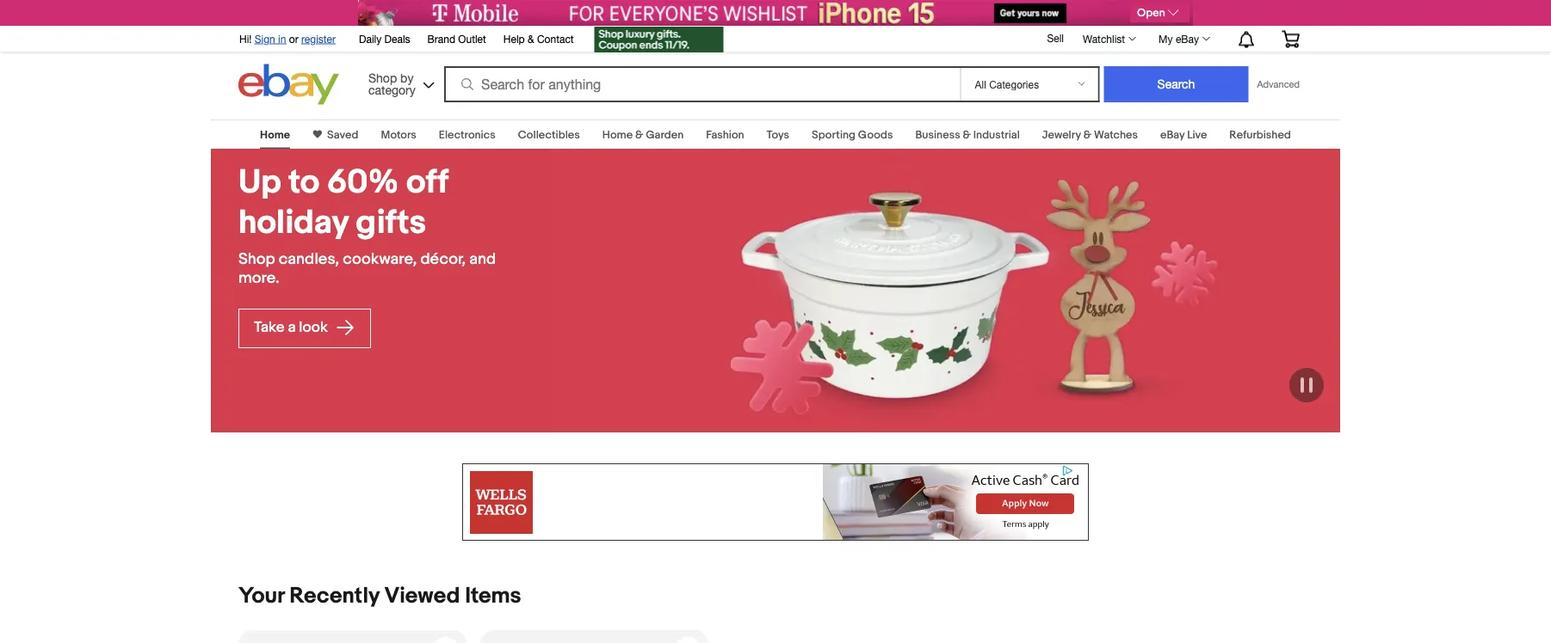 Task type: vqa. For each thing, say whether or not it's contained in the screenshot.
first returns from the top
no



Task type: locate. For each thing, give the bounding box(es) containing it.
& right help
[[528, 33, 534, 45]]

& inside account navigation
[[528, 33, 534, 45]]

home
[[260, 128, 290, 142], [602, 128, 633, 142]]

gifts
[[356, 203, 426, 243]]

advanced
[[1257, 79, 1300, 90]]

off
[[406, 163, 448, 203]]

ebay
[[1176, 33, 1199, 45], [1160, 128, 1185, 142]]

or
[[289, 33, 298, 45]]

sign
[[255, 33, 275, 45]]

home left garden
[[602, 128, 633, 142]]

1 horizontal spatial shop
[[368, 71, 397, 85]]

&
[[528, 33, 534, 45], [635, 128, 643, 142], [963, 128, 971, 142], [1083, 128, 1091, 142]]

& left garden
[[635, 128, 643, 142]]

sporting
[[812, 128, 856, 142]]

up to 60% off holiday gifts main content
[[0, 109, 1551, 644]]

fashion link
[[706, 128, 744, 142]]

saved
[[327, 128, 358, 142]]

& for home
[[635, 128, 643, 142]]

& for help
[[528, 33, 534, 45]]

0 vertical spatial ebay
[[1176, 33, 1199, 45]]

motors
[[381, 128, 416, 142]]

0 horizontal spatial shop
[[238, 250, 275, 269]]

your shopping cart image
[[1281, 30, 1301, 48]]

my ebay
[[1159, 33, 1199, 45]]

items
[[465, 583, 521, 610]]

open button
[[1130, 3, 1190, 22]]

1 vertical spatial shop
[[238, 250, 275, 269]]

goods
[[858, 128, 893, 142]]

get the coupon image
[[594, 27, 724, 53]]

0 horizontal spatial home
[[260, 128, 290, 142]]

by
[[400, 71, 414, 85]]

1 horizontal spatial home
[[602, 128, 633, 142]]

advanced link
[[1248, 67, 1308, 102]]

help
[[503, 33, 525, 45]]

brand
[[427, 33, 455, 45]]

daily
[[359, 33, 382, 45]]

shop up more.
[[238, 250, 275, 269]]

1 home from the left
[[260, 128, 290, 142]]

home & garden
[[602, 128, 684, 142]]

and
[[469, 250, 496, 269]]

shop left by
[[368, 71, 397, 85]]

1 vertical spatial ebay
[[1160, 128, 1185, 142]]

shop by category
[[368, 71, 416, 97]]

1 vertical spatial advertisement region
[[462, 464, 1089, 541]]

cookware,
[[343, 250, 417, 269]]

candles,
[[279, 250, 339, 269]]

ebay right my
[[1176, 33, 1199, 45]]

contact
[[537, 33, 574, 45]]

account navigation
[[230, 22, 1313, 55]]

home up up
[[260, 128, 290, 142]]

advertisement region inside up to 60% off holiday gifts main content
[[462, 464, 1089, 541]]

your recently viewed items
[[238, 583, 521, 610]]

electronics
[[439, 128, 496, 142]]

& right the jewelry
[[1083, 128, 1091, 142]]

live
[[1187, 128, 1207, 142]]

shop by category banner
[[230, 22, 1313, 109]]

60%
[[327, 163, 399, 203]]

jewelry & watches link
[[1042, 128, 1138, 142]]

jewelry & watches
[[1042, 128, 1138, 142]]

décor,
[[420, 250, 466, 269]]

ebay left live
[[1160, 128, 1185, 142]]

hi! sign in or register
[[239, 33, 336, 45]]

advertisement region
[[358, 0, 1193, 26], [462, 464, 1089, 541]]

& right "business"
[[963, 128, 971, 142]]

category
[[368, 83, 416, 97]]

None submit
[[1104, 66, 1248, 102]]

viewed
[[384, 583, 460, 610]]

sign in link
[[255, 33, 286, 45]]

a
[[288, 319, 296, 337]]

ebay live
[[1160, 128, 1207, 142]]

daily deals
[[359, 33, 410, 45]]

shop
[[368, 71, 397, 85], [238, 250, 275, 269]]

recently
[[289, 583, 379, 610]]

2 home from the left
[[602, 128, 633, 142]]

up to 60% off holiday gifts shop candles, cookware, décor, and more.
[[238, 163, 496, 288]]

0 vertical spatial shop
[[368, 71, 397, 85]]

watches
[[1094, 128, 1138, 142]]

hi!
[[239, 33, 252, 45]]



Task type: describe. For each thing, give the bounding box(es) containing it.
take a look
[[254, 319, 331, 337]]

outlet
[[458, 33, 486, 45]]

refurbished link
[[1229, 128, 1291, 142]]

refurbished
[[1229, 128, 1291, 142]]

ebay inside up to 60% off holiday gifts main content
[[1160, 128, 1185, 142]]

in
[[278, 33, 286, 45]]

register link
[[301, 33, 336, 45]]

none submit inside shop by category 'banner'
[[1104, 66, 1248, 102]]

business & industrial
[[915, 128, 1020, 142]]

home for home & garden
[[602, 128, 633, 142]]

help & contact
[[503, 33, 574, 45]]

to
[[289, 163, 319, 203]]

home & garden link
[[602, 128, 684, 142]]

ebay inside account navigation
[[1176, 33, 1199, 45]]

saved link
[[322, 128, 358, 142]]

up to 60% off holiday gifts link
[[238, 163, 524, 243]]

& for jewelry
[[1083, 128, 1091, 142]]

sell
[[1047, 32, 1064, 44]]

electronics link
[[439, 128, 496, 142]]

look
[[299, 319, 328, 337]]

open
[[1137, 6, 1165, 20]]

your
[[238, 583, 284, 610]]

home for home
[[260, 128, 290, 142]]

ebay live link
[[1160, 128, 1207, 142]]

brand outlet link
[[427, 30, 486, 49]]

toys link
[[767, 128, 789, 142]]

help & contact link
[[503, 30, 574, 49]]

shop by category button
[[361, 64, 438, 101]]

watchlist link
[[1073, 28, 1144, 49]]

register
[[301, 33, 336, 45]]

take
[[254, 319, 285, 337]]

my ebay link
[[1149, 28, 1218, 49]]

holiday
[[238, 203, 348, 243]]

shop inside shop by category
[[368, 71, 397, 85]]

shop inside the up to 60% off holiday gifts shop candles, cookware, décor, and more.
[[238, 250, 275, 269]]

garden
[[646, 128, 684, 142]]

motors link
[[381, 128, 416, 142]]

sporting goods link
[[812, 128, 893, 142]]

brand outlet
[[427, 33, 486, 45]]

business & industrial link
[[915, 128, 1020, 142]]

my
[[1159, 33, 1173, 45]]

sporting goods
[[812, 128, 893, 142]]

toys
[[767, 128, 789, 142]]

watchlist
[[1083, 33, 1125, 45]]

industrial
[[973, 128, 1020, 142]]

fashion
[[706, 128, 744, 142]]

business
[[915, 128, 960, 142]]

& for business
[[963, 128, 971, 142]]

up
[[238, 163, 281, 203]]

0 vertical spatial advertisement region
[[358, 0, 1193, 26]]

daily deals link
[[359, 30, 410, 49]]

deals
[[384, 33, 410, 45]]

sell link
[[1039, 32, 1072, 44]]

collectibles link
[[518, 128, 580, 142]]

take a look link
[[238, 309, 371, 348]]

Search for anything text field
[[447, 68, 957, 101]]

more.
[[238, 269, 279, 288]]

collectibles
[[518, 128, 580, 142]]

jewelry
[[1042, 128, 1081, 142]]



